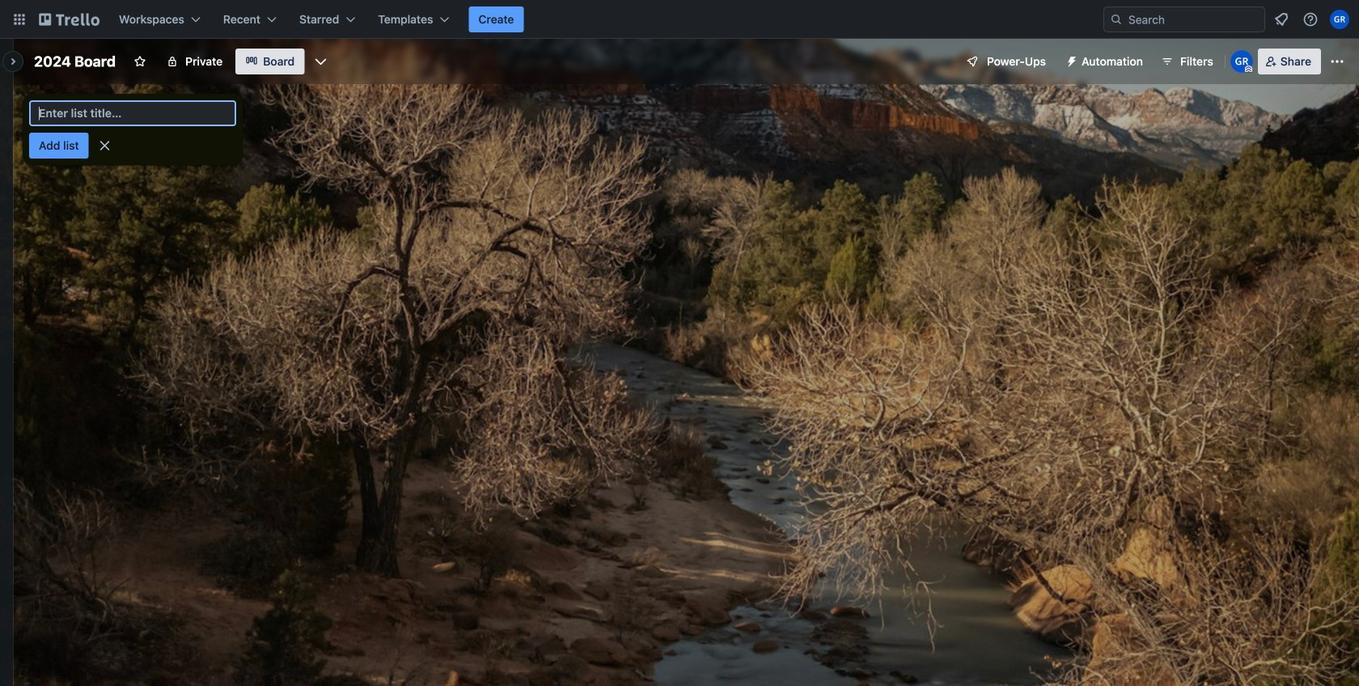 Task type: locate. For each thing, give the bounding box(es) containing it.
1 horizontal spatial greg robinson (gregrobinson96) image
[[1330, 10, 1350, 29]]

star or unstar board image
[[134, 55, 147, 68]]

sm image
[[1059, 49, 1082, 71]]

0 vertical spatial greg robinson (gregrobinson96) image
[[1330, 10, 1350, 29]]

open information menu image
[[1303, 11, 1319, 28]]

greg robinson (gregrobinson96) image right open information menu image
[[1330, 10, 1350, 29]]

0 horizontal spatial greg robinson (gregrobinson96) image
[[1231, 50, 1253, 73]]

greg robinson (gregrobinson96) image
[[1330, 10, 1350, 29], [1231, 50, 1253, 73]]

greg robinson (gregrobinson96) image down search 'field'
[[1231, 50, 1253, 73]]

primary element
[[0, 0, 1360, 39]]

Board name text field
[[26, 49, 124, 74]]

cancel list editing image
[[97, 138, 113, 154]]



Task type: describe. For each thing, give the bounding box(es) containing it.
0 notifications image
[[1272, 10, 1292, 29]]

show menu image
[[1330, 53, 1346, 70]]

1 vertical spatial greg robinson (gregrobinson96) image
[[1231, 50, 1253, 73]]

Search field
[[1123, 7, 1265, 32]]

back to home image
[[39, 6, 100, 32]]

search image
[[1110, 13, 1123, 26]]

this member is an admin of this board. image
[[1245, 66, 1253, 73]]

Enter list title… text field
[[29, 100, 236, 126]]

customize views image
[[313, 53, 329, 70]]



Task type: vqa. For each thing, say whether or not it's contained in the screenshot.
Primary element
yes



